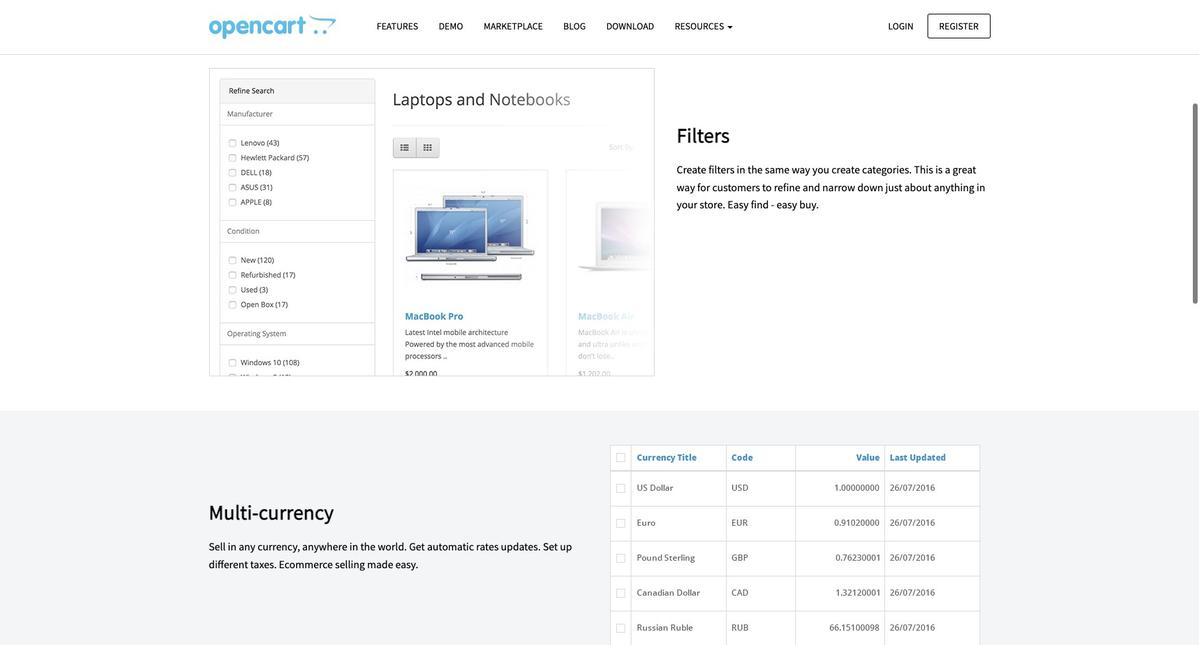 Task type: describe. For each thing, give the bounding box(es) containing it.
automatic
[[427, 540, 474, 553]]

any
[[239, 540, 255, 553]]

buy.
[[799, 198, 819, 211]]

find inside create filters in the same way you create categories. this is a great way for customers to refine and narrow down just about anything in your store. easy find - easy buy.
[[751, 198, 769, 211]]

currency
[[259, 499, 334, 525]]

demo link
[[429, 14, 473, 38]]

store.
[[700, 198, 726, 211]]

register link
[[928, 13, 991, 38]]

anything
[[934, 180, 975, 194]]

sell
[[209, 540, 226, 553]]

easy find - easy buy
[[499, 3, 700, 34]]

updates.
[[501, 540, 541, 553]]

same
[[765, 163, 790, 176]]

in up selling
[[350, 540, 358, 553]]

the inside sell in any currency, anywhere in the world. get automatic rates updates. set up different taxes. ecommerce selling made easy.
[[360, 540, 376, 553]]

register
[[939, 20, 979, 32]]

login link
[[877, 13, 925, 38]]

0 vertical spatial -
[[597, 3, 604, 34]]

demo
[[439, 20, 463, 32]]

0 horizontal spatial find
[[551, 3, 592, 34]]

taxes.
[[250, 557, 277, 571]]

download
[[606, 20, 654, 32]]

0 horizontal spatial easy
[[499, 3, 546, 34]]

resources link
[[665, 14, 743, 38]]

features
[[377, 20, 418, 32]]

currency,
[[258, 540, 300, 553]]

set
[[543, 540, 558, 553]]

blog link
[[553, 14, 596, 38]]

multi-
[[209, 499, 259, 525]]

up
[[560, 540, 572, 553]]

refine
[[774, 180, 801, 194]]

easy
[[777, 198, 797, 211]]

ecommerce
[[279, 557, 333, 571]]

easy.
[[396, 557, 418, 571]]

anywhere
[[302, 540, 347, 553]]

multi-currency
[[209, 499, 334, 525]]

you
[[813, 163, 830, 176]]

sell in any currency, anywhere in the world. get automatic rates updates. set up different taxes. ecommerce selling made easy.
[[209, 540, 572, 571]]

for
[[697, 180, 710, 194]]

in right the anything at the right top of the page
[[977, 180, 985, 194]]

and
[[803, 180, 820, 194]]



Task type: locate. For each thing, give the bounding box(es) containing it.
categories.
[[862, 163, 912, 176]]

the inside create filters in the same way you create categories. this is a great way for customers to refine and narrow down just about anything in your store. easy find - easy buy.
[[748, 163, 763, 176]]

1 horizontal spatial find
[[751, 198, 769, 211]]

1 vertical spatial -
[[771, 198, 775, 211]]

world.
[[378, 540, 407, 553]]

way
[[792, 163, 810, 176], [677, 180, 695, 194]]

to
[[762, 180, 772, 194]]

find right marketplace
[[551, 3, 592, 34]]

-
[[597, 3, 604, 34], [771, 198, 775, 211]]

2 horizontal spatial easy
[[728, 198, 749, 211]]

a
[[945, 163, 951, 176]]

0 vertical spatial way
[[792, 163, 810, 176]]

1 horizontal spatial way
[[792, 163, 810, 176]]

features link
[[367, 14, 429, 38]]

blog
[[564, 20, 586, 32]]

- inside create filters in the same way you create categories. this is a great way for customers to refine and narrow down just about anything in your store. easy find - easy buy.
[[771, 198, 775, 211]]

1 horizontal spatial -
[[771, 198, 775, 211]]

the up to
[[748, 163, 763, 176]]

1 vertical spatial the
[[360, 540, 376, 553]]

easy down customers in the right of the page
[[728, 198, 749, 211]]

1 vertical spatial way
[[677, 180, 695, 194]]

made
[[367, 557, 393, 571]]

easy inside create filters in the same way you create categories. this is a great way for customers to refine and narrow down just about anything in your store. easy find - easy buy.
[[728, 198, 749, 211]]

way left you
[[792, 163, 810, 176]]

0 vertical spatial find
[[551, 3, 592, 34]]

login
[[888, 20, 914, 32]]

find
[[551, 3, 592, 34], [751, 198, 769, 211]]

narrow
[[823, 180, 855, 194]]

marketplace
[[484, 20, 543, 32]]

this
[[914, 163, 933, 176]]

get
[[409, 540, 425, 553]]

in left any
[[228, 540, 237, 553]]

marketplace link
[[473, 14, 553, 38]]

is
[[936, 163, 943, 176]]

opencart - features image
[[209, 14, 336, 39]]

filters
[[709, 163, 735, 176]]

filters
[[677, 122, 730, 148]]

find down to
[[751, 198, 769, 211]]

0 horizontal spatial -
[[597, 3, 604, 34]]

selling
[[335, 557, 365, 571]]

just
[[886, 180, 902, 194]]

your
[[677, 198, 698, 211]]

the
[[748, 163, 763, 176], [360, 540, 376, 553]]

- right blog
[[597, 3, 604, 34]]

multi currency image
[[610, 445, 980, 645]]

1 vertical spatial find
[[751, 198, 769, 211]]

resources
[[675, 20, 726, 32]]

1 horizontal spatial the
[[748, 163, 763, 176]]

create
[[832, 163, 860, 176]]

create
[[677, 163, 706, 176]]

in
[[737, 163, 746, 176], [977, 180, 985, 194], [228, 540, 237, 553], [350, 540, 358, 553]]

down
[[858, 180, 883, 194]]

1 horizontal spatial easy
[[609, 3, 657, 34]]

buy
[[662, 3, 700, 34]]

easy left buy
[[609, 3, 657, 34]]

filters image
[[209, 68, 655, 376]]

0 horizontal spatial the
[[360, 540, 376, 553]]

way up your
[[677, 180, 695, 194]]

create filters in the same way you create categories. this is a great way for customers to refine and narrow down just about anything in your store. easy find - easy buy.
[[677, 163, 985, 211]]

- left easy
[[771, 198, 775, 211]]

customers
[[712, 180, 760, 194]]

easy left blog
[[499, 3, 546, 34]]

easy
[[499, 3, 546, 34], [609, 3, 657, 34], [728, 198, 749, 211]]

great
[[953, 163, 976, 176]]

download link
[[596, 14, 665, 38]]

0 horizontal spatial way
[[677, 180, 695, 194]]

0 vertical spatial the
[[748, 163, 763, 176]]

rates
[[476, 540, 499, 553]]

about
[[905, 180, 932, 194]]

in up customers in the right of the page
[[737, 163, 746, 176]]

different
[[209, 557, 248, 571]]

the up 'made' at the bottom left of page
[[360, 540, 376, 553]]



Task type: vqa. For each thing, say whether or not it's contained in the screenshot.
opencart - open source shopping cart solution image
no



